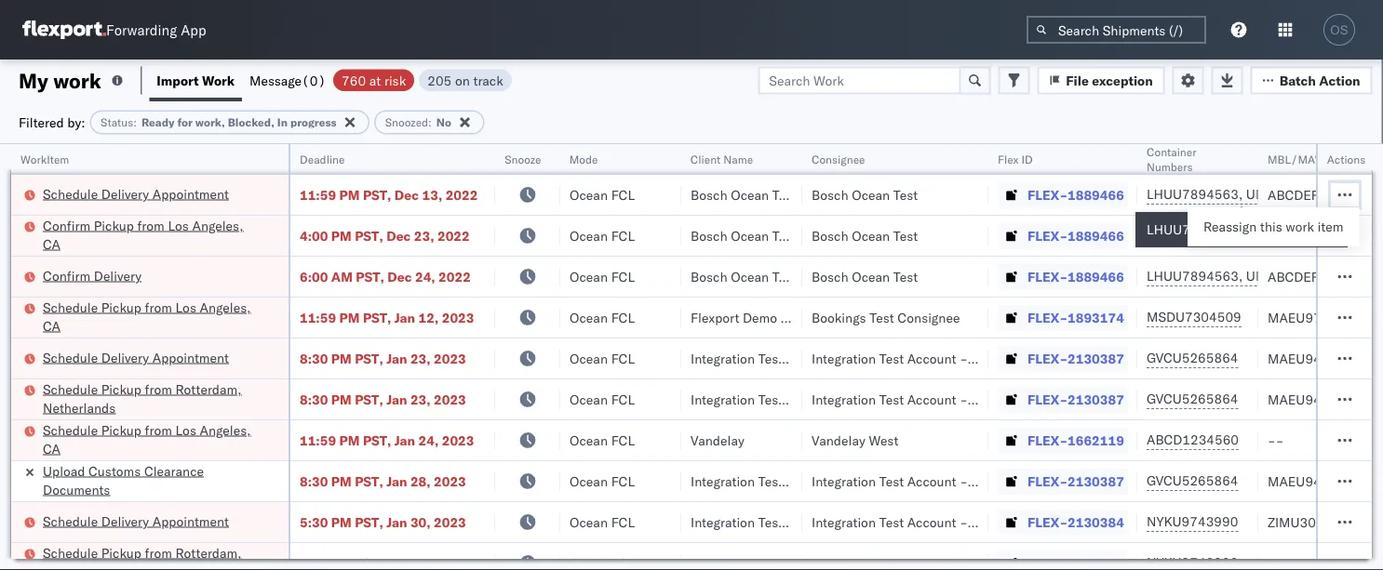 Task type: locate. For each thing, give the bounding box(es) containing it.
2 rotterdam, from the top
[[175, 545, 242, 561]]

confirm delivery link
[[43, 267, 142, 285]]

ca for 4:00 pm pst, dec 23, 2022
[[43, 236, 61, 252]]

1 vertical spatial 11:59 pm pst, dec 13, 2022
[[300, 187, 478, 203]]

schedule delivery appointment button down the upload customs clearance documents
[[43, 513, 229, 533]]

ca down filtered by:
[[43, 154, 61, 170]]

0 horizontal spatial vandelay
[[691, 432, 745, 449]]

0 vertical spatial 8:30 pm pst, jan 23, 2023
[[300, 351, 466, 367]]

uetu5238478
[[1246, 145, 1337, 162], [1246, 186, 1337, 202], [1246, 222, 1337, 238], [1246, 227, 1337, 243], [1246, 268, 1337, 284]]

gvcu5265864 up the nyku9743990
[[1147, 473, 1239, 489]]

4 resize handle column header from the left
[[659, 144, 681, 571]]

1 flex-1889466 from the top
[[1028, 146, 1124, 162]]

0 vertical spatial schedule delivery appointment link
[[43, 185, 229, 203]]

status : ready for work, blocked, in progress
[[101, 115, 337, 129]]

gvcu5265864 for schedule pickup from rotterdam, netherlands
[[1147, 391, 1239, 407]]

confirm down confirm pickup from los angeles, ca
[[43, 268, 90, 284]]

fcl
[[611, 146, 635, 162], [611, 187, 635, 203], [611, 228, 635, 244], [611, 269, 635, 285], [611, 310, 635, 326], [611, 351, 635, 367], [611, 391, 635, 408], [611, 432, 635, 449], [611, 473, 635, 490], [611, 514, 635, 531]]

2022
[[446, 146, 478, 162], [446, 187, 478, 203], [438, 228, 470, 244], [439, 269, 471, 285]]

1 vertical spatial schedule delivery appointment link
[[43, 349, 229, 367]]

mbl/mawb numbers button
[[1259, 148, 1383, 167]]

2 vertical spatial gvcu5265864
[[1147, 473, 1239, 489]]

2023 up 11:59 pm pst, jan 24, 2023
[[434, 391, 466, 408]]

pm for second schedule delivery appointment "link" from the bottom of the page
[[331, 351, 352, 367]]

upload customs clearance documents
[[43, 463, 204, 498]]

flex-2130387 for schedule delivery appointment
[[1028, 351, 1124, 367]]

netherlands down documents
[[43, 564, 116, 571]]

confirm up confirm delivery
[[43, 217, 90, 234]]

0 vertical spatial work
[[53, 67, 101, 93]]

3 integration from the top
[[812, 473, 876, 490]]

gvcu5265864 for schedule delivery appointment
[[1147, 350, 1239, 366]]

schedule delivery appointment link down confirm delivery button
[[43, 349, 229, 367]]

mode button
[[560, 148, 663, 167]]

2 2130387 from the top
[[1068, 391, 1124, 408]]

integration test account - karl lagerfeld
[[812, 351, 1054, 367], [812, 391, 1054, 408], [812, 473, 1054, 490], [812, 514, 1054, 531]]

rotterdam, up clearance
[[175, 381, 242, 398]]

2 schedule delivery appointment from the top
[[43, 350, 229, 366]]

1 flex- from the top
[[1028, 146, 1068, 162]]

deadline button
[[290, 148, 477, 167]]

23, for rotterdam,
[[410, 391, 431, 408]]

1 vertical spatial rotterdam,
[[175, 545, 242, 561]]

3 11:59 from the top
[[300, 310, 336, 326]]

8 resize handle column header from the left
[[1236, 144, 1259, 571]]

schedule pickup from rotterdam, netherlands button down upload customs clearance documents link
[[43, 544, 264, 571]]

1 11:59 from the top
[[300, 146, 336, 162]]

flex-1889466
[[1028, 146, 1124, 162], [1028, 187, 1124, 203], [1028, 228, 1124, 244], [1028, 269, 1124, 285]]

2 vertical spatial schedule pickup from los angeles, ca
[[43, 422, 251, 457]]

schedule pickup from rotterdam, netherlands button up clearance
[[43, 380, 264, 419]]

flex-2130387 up "flex-2130384"
[[1028, 473, 1124, 490]]

11:59 up 8:30 pm pst, jan 28, 2023
[[300, 432, 336, 449]]

2 vertical spatial 8:30
[[300, 473, 328, 490]]

2 confirm from the top
[[43, 268, 90, 284]]

rotterdam,
[[175, 381, 242, 398], [175, 545, 242, 561]]

maeu9408431
[[1268, 351, 1362, 367], [1268, 391, 1362, 408], [1268, 473, 1362, 490]]

delivery down workitem button
[[101, 186, 149, 202]]

1662119
[[1068, 432, 1124, 449]]

8:30 pm pst, jan 23, 2023 down 11:59 pm pst, jan 12, 2023
[[300, 351, 466, 367]]

numbers down 'container'
[[1147, 160, 1193, 174]]

0 vertical spatial rotterdam,
[[175, 381, 242, 398]]

ca inside confirm pickup from los angeles, ca
[[43, 236, 61, 252]]

2130387 up 1662119
[[1068, 391, 1124, 408]]

jan left 12, on the left bottom of page
[[395, 310, 415, 326]]

schedule pickup from los angeles, ca button down ready
[[43, 135, 264, 174]]

0 vertical spatial netherlands
[[43, 400, 116, 416]]

pm for schedule pickup from los angeles, ca link associated with 11:59 pm pst, dec 13, 2022
[[339, 146, 360, 162]]

0 vertical spatial 13,
[[422, 146, 442, 162]]

schedule pickup from los angeles, ca button down confirm delivery button
[[43, 298, 264, 337]]

lagerfeld left 2130384
[[999, 514, 1054, 531]]

23, up 11:59 pm pst, jan 24, 2023
[[410, 391, 431, 408]]

consignee for flexport demo consignee
[[781, 310, 843, 326]]

flex-1893174 button
[[998, 305, 1128, 331], [998, 305, 1128, 331]]

ocean
[[570, 146, 608, 162], [731, 146, 769, 162], [852, 146, 890, 162], [570, 187, 608, 203], [731, 187, 769, 203], [852, 187, 890, 203], [570, 228, 608, 244], [731, 228, 769, 244], [852, 228, 890, 244], [570, 269, 608, 285], [731, 269, 769, 285], [852, 269, 890, 285], [570, 310, 608, 326], [570, 351, 608, 367], [570, 391, 608, 408], [570, 432, 608, 449], [570, 473, 608, 490], [570, 514, 608, 531]]

confirm delivery button
[[43, 267, 142, 287]]

karl
[[971, 351, 995, 367], [971, 391, 995, 408], [971, 473, 995, 490], [971, 514, 995, 531]]

from for 4:00 pm pst, dec 23, 2022
[[137, 217, 165, 234]]

2 vertical spatial 23,
[[410, 391, 431, 408]]

schedule delivery appointment
[[43, 186, 229, 202], [43, 350, 229, 366], [43, 513, 229, 530]]

forwarding
[[106, 21, 177, 39]]

0 vertical spatial schedule pickup from los angeles, ca link
[[43, 135, 264, 172]]

1 vertical spatial schedule delivery appointment
[[43, 350, 229, 366]]

0 vertical spatial appointment
[[152, 186, 229, 202]]

schedule pickup from los angeles, ca link down ready
[[43, 135, 264, 172]]

pst, down 6:00 am pst, dec 24, 2022
[[363, 310, 391, 326]]

11:59 pm pst, dec 13, 2022 down snoozed
[[300, 146, 478, 162]]

0 vertical spatial 24,
[[415, 269, 435, 285]]

pst, down snoozed
[[363, 146, 391, 162]]

resize handle column header for client name
[[780, 144, 803, 571]]

delivery down the upload customs clearance documents
[[101, 513, 149, 530]]

gvcu5265864 down msdu7304509
[[1147, 350, 1239, 366]]

8 schedule from the top
[[43, 545, 98, 561]]

from inside confirm pickup from los angeles, ca
[[137, 217, 165, 234]]

8:30 for schedule pickup from rotterdam, netherlands
[[300, 391, 328, 408]]

0 horizontal spatial work
[[53, 67, 101, 93]]

1 lhuu7894563, uetu5238478 from the top
[[1147, 145, 1337, 162]]

1 vertical spatial schedule pickup from los angeles, ca
[[43, 299, 251, 334]]

numbers inside container numbers
[[1147, 160, 1193, 174]]

2 schedule delivery appointment link from the top
[[43, 349, 229, 367]]

2 uetu5238478 from the top
[[1246, 186, 1337, 202]]

confirm
[[43, 217, 90, 234], [43, 268, 90, 284]]

maeu9408431 down maeu9736123
[[1268, 351, 1362, 367]]

11:59 for schedule pickup from los angeles, ca link associated with 11:59 pm pst, dec 13, 2022
[[300, 146, 336, 162]]

schedule pickup from los angeles, ca button
[[43, 135, 264, 174], [43, 298, 264, 337], [43, 421, 264, 460]]

pm down 11:59 pm pst, jan 12, 2023
[[331, 351, 352, 367]]

pm down am
[[339, 310, 360, 326]]

0 vertical spatial flex-2130387
[[1028, 351, 1124, 367]]

1 vertical spatial schedule pickup from rotterdam, netherlands button
[[43, 544, 264, 571]]

3 uetu5238478 from the top
[[1246, 222, 1337, 238]]

0 vertical spatial 11:59 pm pst, dec 13, 2022
[[300, 146, 478, 162]]

delivery inside button
[[94, 268, 142, 284]]

jan left 30,
[[387, 514, 407, 531]]

12,
[[419, 310, 439, 326]]

8:30 up 11:59 pm pst, jan 24, 2023
[[300, 391, 328, 408]]

-
[[960, 351, 968, 367], [960, 391, 968, 408], [1268, 432, 1276, 449], [1276, 432, 1284, 449], [960, 473, 968, 490], [960, 514, 968, 531]]

23, for los
[[414, 228, 434, 244]]

filtered
[[19, 114, 64, 130]]

jan up 11:59 pm pst, jan 24, 2023
[[387, 391, 407, 408]]

1 vertical spatial schedule pickup from rotterdam, netherlands link
[[43, 544, 264, 571]]

numbers for mbl/mawb numbers
[[1336, 152, 1382, 166]]

ca up upload in the bottom of the page
[[43, 441, 61, 457]]

schedule pickup from rotterdam, netherlands link up clearance
[[43, 380, 264, 418]]

schedule delivery appointment button
[[43, 185, 229, 205], [43, 349, 229, 369], [43, 513, 229, 533]]

4:00
[[300, 228, 328, 244]]

pm up 8:30 pm pst, jan 28, 2023
[[339, 432, 360, 449]]

vandelay
[[691, 432, 745, 449], [812, 432, 866, 449]]

numbers
[[1336, 152, 1382, 166], [1147, 160, 1193, 174]]

netherlands
[[43, 400, 116, 416], [43, 564, 116, 571]]

flex id button
[[989, 148, 1119, 167]]

0 horizontal spatial :
[[133, 115, 137, 129]]

schedule pickup from los angeles, ca button for 11:59 pm pst, jan 24, 2023
[[43, 421, 264, 460]]

1889466
[[1068, 146, 1124, 162], [1068, 187, 1124, 203], [1068, 228, 1124, 244], [1068, 269, 1124, 285]]

2130387
[[1068, 351, 1124, 367], [1068, 391, 1124, 408], [1068, 473, 1124, 490]]

consignee down search work text field
[[812, 152, 865, 166]]

flex-
[[1028, 146, 1068, 162], [1028, 187, 1068, 203], [1028, 228, 1068, 244], [1028, 269, 1068, 285], [1028, 310, 1068, 326], [1028, 351, 1068, 367], [1028, 391, 1068, 408], [1028, 432, 1068, 449], [1028, 473, 1068, 490], [1028, 514, 1068, 531]]

1 horizontal spatial numbers
[[1336, 152, 1382, 166]]

pst, down 11:59 pm pst, jan 12, 2023
[[355, 351, 383, 367]]

confirm inside confirm pickup from los angeles, ca
[[43, 217, 90, 234]]

bookings
[[812, 310, 866, 326]]

schedule delivery appointment for 5:30
[[43, 513, 229, 530]]

2130387 down 1893174
[[1068, 351, 1124, 367]]

numbers inside button
[[1336, 152, 1382, 166]]

schedule pickup from los angeles, ca down confirm delivery button
[[43, 299, 251, 334]]

1 vertical spatial flex-2130387
[[1028, 391, 1124, 408]]

2 vertical spatial schedule delivery appointment
[[43, 513, 229, 530]]

1 horizontal spatial vandelay
[[812, 432, 866, 449]]

los down workitem button
[[168, 217, 189, 234]]

resize handle column header for flex id
[[1115, 144, 1138, 571]]

1 horizontal spatial :
[[428, 115, 432, 129]]

2 karl from the top
[[971, 391, 995, 408]]

clearance
[[144, 463, 204, 479]]

abcdefg7845654
[[1268, 146, 1383, 162], [1268, 187, 1383, 203], [1268, 228, 1383, 244], [1268, 269, 1383, 285]]

11:59
[[300, 146, 336, 162], [300, 187, 336, 203], [300, 310, 336, 326], [300, 432, 336, 449]]

gvcu5265864 up abcd1234560
[[1147, 391, 1239, 407]]

28,
[[410, 473, 431, 490]]

schedule pickup from los angeles, ca button up clearance
[[43, 421, 264, 460]]

8:30 for schedule delivery appointment
[[300, 351, 328, 367]]

flex-1893174
[[1028, 310, 1124, 326]]

schedule pickup from los angeles, ca for 11:59 pm pst, jan 12, 2023
[[43, 299, 251, 334]]

0 vertical spatial confirm
[[43, 217, 90, 234]]

numbers right mbl/mawb
[[1336, 152, 1382, 166]]

progress
[[290, 115, 337, 129]]

angeles, for 11:59 pm pst, dec 13, 2022
[[200, 135, 251, 152]]

2 : from the left
[[428, 115, 432, 129]]

flex-2130387
[[1028, 351, 1124, 367], [1028, 391, 1124, 408], [1028, 473, 1124, 490]]

2 vertical spatial flex-2130387
[[1028, 473, 1124, 490]]

1 vertical spatial schedule delivery appointment button
[[43, 349, 229, 369]]

from for 11:59 pm pst, dec 13, 2022
[[145, 135, 172, 152]]

1 : from the left
[[133, 115, 137, 129]]

schedule pickup from los angeles, ca link for 11:59 pm pst, jan 12, 2023
[[43, 298, 264, 336]]

2 vertical spatial schedule pickup from los angeles, ca button
[[43, 421, 264, 460]]

2130387 for schedule delivery appointment
[[1068, 351, 1124, 367]]

6 schedule from the top
[[43, 422, 98, 439]]

2 vertical spatial schedule delivery appointment button
[[43, 513, 229, 533]]

lagerfeld down 'flex-1893174'
[[999, 351, 1054, 367]]

appointment for 5:30 pm pst, jan 30, 2023
[[152, 513, 229, 530]]

1 schedule delivery appointment button from the top
[[43, 185, 229, 205]]

vandelay for vandelay west
[[812, 432, 866, 449]]

gvcu5265864
[[1147, 350, 1239, 366], [1147, 391, 1239, 407], [1147, 473, 1239, 489]]

1 vertical spatial confirm
[[43, 268, 90, 284]]

confirm for confirm pickup from los angeles, ca
[[43, 217, 90, 234]]

bosch ocean test
[[691, 146, 797, 162], [812, 146, 918, 162], [691, 187, 797, 203], [812, 187, 918, 203], [691, 228, 797, 244], [812, 228, 918, 244], [691, 269, 797, 285], [812, 269, 918, 285]]

2130387 for schedule pickup from rotterdam, netherlands
[[1068, 391, 1124, 408]]

0 vertical spatial gvcu5265864
[[1147, 350, 1239, 366]]

los down for
[[175, 135, 196, 152]]

lagerfeld up "flex-2130384"
[[999, 473, 1054, 490]]

schedule delivery appointment button down confirm delivery button
[[43, 349, 229, 369]]

2 lhuu7894563, uetu5238478 from the top
[[1147, 186, 1337, 202]]

0 horizontal spatial numbers
[[1147, 160, 1193, 174]]

pickup for 11:59 pm pst, jan 24, 2023
[[101, 422, 141, 439]]

3 lhuu7894563, from the top
[[1147, 222, 1243, 238]]

msdu7304509
[[1147, 309, 1242, 325]]

1 schedule pickup from los angeles, ca from the top
[[43, 135, 251, 170]]

3 schedule pickup from los angeles, ca button from the top
[[43, 421, 264, 460]]

11:59 down deadline
[[300, 187, 336, 203]]

2 schedule pickup from rotterdam, netherlands from the top
[[43, 545, 242, 571]]

8:30 pm pst, jan 23, 2023 up 11:59 pm pst, jan 24, 2023
[[300, 391, 466, 408]]

resize handle column header for consignee
[[966, 144, 989, 571]]

schedule pickup from los angeles, ca link
[[43, 135, 264, 172], [43, 298, 264, 336], [43, 421, 264, 459]]

11:59 pm pst, dec 13, 2022
[[300, 146, 478, 162], [300, 187, 478, 203]]

flex-2130387 down 'flex-1893174'
[[1028, 351, 1124, 367]]

bookings test consignee
[[812, 310, 960, 326]]

resize handle column header for mode
[[659, 144, 681, 571]]

23, down 12, on the left bottom of page
[[410, 351, 431, 367]]

rotterdam, for 2nd "schedule pickup from rotterdam, netherlands" button from the top of the page
[[175, 545, 242, 561]]

2 maeu9408431 from the top
[[1268, 391, 1362, 408]]

1 vertical spatial 8:30 pm pst, jan 23, 2023
[[300, 391, 466, 408]]

2023 right 12, on the left bottom of page
[[442, 310, 474, 326]]

13, down no
[[422, 146, 442, 162]]

1 vertical spatial schedule pickup from rotterdam, netherlands
[[43, 545, 242, 571]]

schedule delivery appointment link
[[43, 185, 229, 203], [43, 349, 229, 367], [43, 513, 229, 531]]

0 vertical spatial schedule pickup from rotterdam, netherlands link
[[43, 380, 264, 418]]

1 vertical spatial work
[[1286, 219, 1315, 235]]

jan left 28,
[[387, 473, 407, 490]]

0 vertical spatial schedule delivery appointment button
[[43, 185, 229, 205]]

delivery for 11:59 pm pst, dec 13, 2022
[[101, 186, 149, 202]]

3 schedule delivery appointment from the top
[[43, 513, 229, 530]]

pickup inside confirm pickup from los angeles, ca
[[94, 217, 134, 234]]

6:00
[[300, 269, 328, 285]]

1 confirm from the top
[[43, 217, 90, 234]]

11:59 down the 6:00
[[300, 310, 336, 326]]

11:59 down progress
[[300, 146, 336, 162]]

0 vertical spatial 8:30
[[300, 351, 328, 367]]

1 vertical spatial schedule pickup from los angeles, ca button
[[43, 298, 264, 337]]

maeu9408431 up '--'
[[1268, 391, 1362, 408]]

8 ocean fcl from the top
[[570, 432, 635, 449]]

delivery down confirm pickup from los angeles, ca
[[94, 268, 142, 284]]

flex-1889466 button
[[998, 141, 1128, 167], [998, 141, 1128, 167], [998, 182, 1128, 208], [998, 182, 1128, 208], [998, 223, 1128, 249], [998, 223, 1128, 249], [998, 264, 1128, 290], [998, 264, 1128, 290]]

0 vertical spatial schedule pickup from los angeles, ca button
[[43, 135, 264, 174]]

schedule pickup from los angeles, ca button for 11:59 pm pst, dec 13, 2022
[[43, 135, 264, 174]]

3 2130387 from the top
[[1068, 473, 1124, 490]]

1 8:30 from the top
[[300, 351, 328, 367]]

demo
[[743, 310, 777, 326]]

pst, up 6:00 am pst, dec 24, 2022
[[355, 228, 383, 244]]

2 vertical spatial schedule delivery appointment link
[[43, 513, 229, 531]]

3 schedule delivery appointment button from the top
[[43, 513, 229, 533]]

1 vertical spatial 8:30
[[300, 391, 328, 408]]

lhuu7894563, uetu5238478
[[1147, 145, 1337, 162], [1147, 186, 1337, 202], [1147, 222, 1337, 238], [1147, 227, 1337, 243], [1147, 268, 1337, 284]]

4 account from the top
[[907, 514, 957, 531]]

rotterdam, for 1st "schedule pickup from rotterdam, netherlands" button from the top
[[175, 381, 242, 398]]

mode
[[570, 152, 598, 166]]

nyku9743990
[[1147, 514, 1239, 530]]

23, up 6:00 am pst, dec 24, 2022
[[414, 228, 434, 244]]

1 vertical spatial schedule pickup from los angeles, ca link
[[43, 298, 264, 336]]

1 vertical spatial 24,
[[419, 432, 439, 449]]

2 vertical spatial schedule pickup from los angeles, ca link
[[43, 421, 264, 459]]

: left no
[[428, 115, 432, 129]]

24, for 2022
[[415, 269, 435, 285]]

1 vertical spatial appointment
[[152, 350, 229, 366]]

1 schedule from the top
[[43, 135, 98, 152]]

7 fcl from the top
[[611, 391, 635, 408]]

1 2130387 from the top
[[1068, 351, 1124, 367]]

2023 right 30,
[[434, 514, 466, 531]]

flex-2130384 button
[[998, 510, 1128, 536], [998, 510, 1128, 536]]

ca for 11:59 pm pst, dec 13, 2022
[[43, 154, 61, 170]]

los
[[175, 135, 196, 152], [168, 217, 189, 234], [175, 299, 196, 316], [175, 422, 196, 439]]

documents
[[43, 482, 110, 498]]

0 vertical spatial schedule pickup from rotterdam, netherlands button
[[43, 380, 264, 419]]

8 fcl from the top
[[611, 432, 635, 449]]

2 vertical spatial 2130387
[[1068, 473, 1124, 490]]

schedule delivery appointment link down the upload customs clearance documents
[[43, 513, 229, 531]]

ca down confirm delivery button
[[43, 318, 61, 334]]

schedule pickup from los angeles, ca link down confirm delivery button
[[43, 298, 264, 336]]

1 vandelay from the left
[[691, 432, 745, 449]]

0 vertical spatial maeu9408431
[[1268, 351, 1362, 367]]

schedule pickup from rotterdam, netherlands down upload customs clearance documents link
[[43, 545, 242, 571]]

1 schedule pickup from los angeles, ca link from the top
[[43, 135, 264, 172]]

8:30 up 5:30
[[300, 473, 328, 490]]

2023 right 28,
[[434, 473, 466, 490]]

2 ca from the top
[[43, 236, 61, 252]]

24, up 28,
[[419, 432, 439, 449]]

1 vertical spatial 13,
[[422, 187, 442, 203]]

: left ready
[[133, 115, 137, 129]]

11:59 for schedule pickup from los angeles, ca link corresponding to 11:59 pm pst, jan 24, 2023
[[300, 432, 336, 449]]

1 schedule pickup from rotterdam, netherlands button from the top
[[43, 380, 264, 419]]

3 schedule pickup from los angeles, ca link from the top
[[43, 421, 264, 459]]

24, for 2023
[[419, 432, 439, 449]]

0 vertical spatial 23,
[[414, 228, 434, 244]]

pickup for 4:00 pm pst, dec 23, 2022
[[94, 217, 134, 234]]

2 schedule pickup from los angeles, ca link from the top
[[43, 298, 264, 336]]

am
[[331, 269, 353, 285]]

dec up 11:59 pm pst, jan 12, 2023
[[388, 269, 412, 285]]

1 vertical spatial netherlands
[[43, 564, 116, 571]]

from for 8:30 pm pst, jan 23, 2023
[[145, 381, 172, 398]]

flex-2130387 button
[[998, 346, 1128, 372], [998, 346, 1128, 372], [998, 387, 1128, 413], [998, 387, 1128, 413], [998, 469, 1128, 495], [998, 469, 1128, 495]]

schedule pickup from los angeles, ca
[[43, 135, 251, 170], [43, 299, 251, 334], [43, 422, 251, 457]]

4:00 pm pst, dec 23, 2022
[[300, 228, 470, 244]]

pm up 11:59 pm pst, jan 24, 2023
[[331, 391, 352, 408]]

work right "this"
[[1286, 219, 1315, 235]]

schedule pickup from los angeles, ca up clearance
[[43, 422, 251, 457]]

flexport. image
[[22, 20, 106, 39]]

angeles,
[[200, 135, 251, 152], [192, 217, 243, 234], [200, 299, 251, 316], [200, 422, 251, 439]]

30,
[[410, 514, 431, 531]]

3 flex-2130387 from the top
[[1028, 473, 1124, 490]]

7 ocean fcl from the top
[[570, 391, 635, 408]]

schedule delivery appointment link down workitem button
[[43, 185, 229, 203]]

4 11:59 from the top
[[300, 432, 336, 449]]

3 karl from the top
[[971, 473, 995, 490]]

schedule delivery appointment down workitem button
[[43, 186, 229, 202]]

lagerfeld up flex-1662119
[[999, 391, 1054, 408]]

0 vertical spatial 2130387
[[1068, 351, 1124, 367]]

2 netherlands from the top
[[43, 564, 116, 571]]

1 schedule delivery appointment from the top
[[43, 186, 229, 202]]

9 resize handle column header from the left
[[1350, 144, 1372, 571]]

schedule pickup from los angeles, ca down ready
[[43, 135, 251, 170]]

flex-2130384
[[1028, 514, 1124, 531]]

pm right 5:30
[[331, 514, 352, 531]]

2 vandelay from the left
[[812, 432, 866, 449]]

los for 11:59 pm pst, dec 13, 2022
[[175, 135, 196, 152]]

from
[[145, 135, 172, 152], [137, 217, 165, 234], [145, 299, 172, 316], [145, 381, 172, 398], [145, 422, 172, 439], [145, 545, 172, 561]]

5 schedule from the top
[[43, 381, 98, 398]]

1 vertical spatial maeu9408431
[[1268, 391, 1362, 408]]

2 flex-1889466 from the top
[[1028, 187, 1124, 203]]

1 schedule pickup from los angeles, ca button from the top
[[43, 135, 264, 174]]

0 vertical spatial schedule delivery appointment
[[43, 186, 229, 202]]

3 schedule delivery appointment link from the top
[[43, 513, 229, 531]]

3 lagerfeld from the top
[[999, 473, 1054, 490]]

schedule delivery appointment for 11:59
[[43, 186, 229, 202]]

on
[[455, 72, 470, 88]]

3 ca from the top
[[43, 318, 61, 334]]

los inside confirm pickup from los angeles, ca
[[168, 217, 189, 234]]

workitem button
[[11, 148, 270, 167]]

schedule pickup from rotterdam, netherlands for first schedule pickup from rotterdam, netherlands link from the bottom of the page
[[43, 545, 242, 571]]

los for 11:59 pm pst, jan 24, 2023
[[175, 422, 196, 439]]

pickup for 8:30 pm pst, jan 23, 2023
[[101, 381, 141, 398]]

2 vertical spatial appointment
[[152, 513, 229, 530]]

1 flex-2130387 from the top
[[1028, 351, 1124, 367]]

schedule pickup from los angeles, ca link up clearance
[[43, 421, 264, 459]]

1 vertical spatial 2130387
[[1068, 391, 1124, 408]]

1 vertical spatial gvcu5265864
[[1147, 391, 1239, 407]]

angeles, inside confirm pickup from los angeles, ca
[[192, 217, 243, 234]]

1 schedule pickup from rotterdam, netherlands from the top
[[43, 381, 242, 416]]

24, up 12, on the left bottom of page
[[415, 269, 435, 285]]

schedule pickup from rotterdam, netherlands for first schedule pickup from rotterdam, netherlands link from the top of the page
[[43, 381, 242, 416]]

2 vertical spatial maeu9408431
[[1268, 473, 1362, 490]]

resize handle column header
[[266, 144, 289, 571], [473, 144, 495, 571], [538, 144, 560, 571], [659, 144, 681, 571], [780, 144, 803, 571], [966, 144, 989, 571], [1115, 144, 1138, 571], [1236, 144, 1259, 571], [1350, 144, 1372, 571]]

1893174
[[1068, 310, 1124, 326]]

los up clearance
[[175, 422, 196, 439]]

schedule delivery appointment down confirm delivery button
[[43, 350, 229, 366]]

13, down deadline button
[[422, 187, 442, 203]]

2 schedule pickup from rotterdam, netherlands link from the top
[[43, 544, 264, 571]]

schedule delivery appointment link for 5:30
[[43, 513, 229, 531]]

1 maeu9408431 from the top
[[1268, 351, 1362, 367]]

netherlands up upload in the bottom of the page
[[43, 400, 116, 416]]

los down confirm pickup from los angeles, ca button
[[175, 299, 196, 316]]

angeles, for 11:59 pm pst, jan 24, 2023
[[200, 422, 251, 439]]

2 lagerfeld from the top
[[999, 391, 1054, 408]]

maeu9408431 up 'zimu3048342'
[[1268, 473, 1362, 490]]

0 vertical spatial schedule pickup from los angeles, ca
[[43, 135, 251, 170]]

6 ocean fcl from the top
[[570, 351, 635, 367]]

0 vertical spatial schedule pickup from rotterdam, netherlands
[[43, 381, 242, 416]]

ca up confirm delivery
[[43, 236, 61, 252]]

work up by:
[[53, 67, 101, 93]]

2 flex-2130387 from the top
[[1028, 391, 1124, 408]]

5:30
[[300, 514, 328, 531]]



Task type: vqa. For each thing, say whether or not it's contained in the screenshot.
bottom TEST123456
no



Task type: describe. For each thing, give the bounding box(es) containing it.
Search Work text field
[[758, 67, 961, 94]]

pst, down 8:30 pm pst, jan 28, 2023
[[355, 514, 383, 531]]

jan up 28,
[[395, 432, 415, 449]]

flex id
[[998, 152, 1033, 166]]

deadline
[[300, 152, 345, 166]]

4 lhuu7894563, from the top
[[1147, 227, 1243, 243]]

4 uetu5238478 from the top
[[1246, 227, 1337, 243]]

snooze
[[505, 152, 541, 166]]

filtered by:
[[19, 114, 85, 130]]

from for 11:59 pm pst, jan 24, 2023
[[145, 422, 172, 439]]

5 lhuu7894563, uetu5238478 from the top
[[1147, 268, 1337, 284]]

by:
[[67, 114, 85, 130]]

3 schedule from the top
[[43, 299, 98, 316]]

1 karl from the top
[[971, 351, 995, 367]]

1 integration test account - karl lagerfeld from the top
[[812, 351, 1054, 367]]

confirm pickup from los angeles, ca link
[[43, 216, 264, 254]]

message
[[250, 72, 302, 88]]

schedule pickup from los angeles, ca link for 11:59 pm pst, jan 24, 2023
[[43, 421, 264, 459]]

netherlands for first schedule pickup from rotterdam, netherlands link from the bottom of the page
[[43, 564, 116, 571]]

import work button
[[149, 60, 242, 101]]

7 schedule from the top
[[43, 513, 98, 530]]

2 integration from the top
[[812, 391, 876, 408]]

1 13, from the top
[[422, 146, 442, 162]]

confirm pickup from los angeles, ca
[[43, 217, 243, 252]]

id
[[1022, 152, 1033, 166]]

(0)
[[302, 72, 326, 88]]

zimu3048342
[[1268, 514, 1357, 531]]

4 lagerfeld from the top
[[999, 514, 1054, 531]]

4 ocean fcl from the top
[[570, 269, 635, 285]]

resize handle column header for container numbers
[[1236, 144, 1259, 571]]

confirm for confirm delivery
[[43, 268, 90, 284]]

consignee button
[[803, 148, 970, 167]]

pm for schedule pickup from los angeles, ca link corresponding to 11:59 pm pst, jan 24, 2023
[[339, 432, 360, 449]]

los for 4:00 pm pst, dec 23, 2022
[[168, 217, 189, 234]]

upload customs clearance documents link
[[43, 462, 264, 499]]

pm for first schedule pickup from rotterdam, netherlands link from the top of the page
[[331, 391, 352, 408]]

ca for 11:59 pm pst, jan 24, 2023
[[43, 441, 61, 457]]

workitem
[[20, 152, 69, 166]]

3 resize handle column header from the left
[[538, 144, 560, 571]]

1 lagerfeld from the top
[[999, 351, 1054, 367]]

8:30 pm pst, jan 23, 2023 for schedule delivery appointment
[[300, 351, 466, 367]]

blocked,
[[228, 115, 275, 129]]

3 lhuu7894563, uetu5238478 from the top
[[1147, 222, 1337, 238]]

11:59 pm pst, jan 12, 2023
[[300, 310, 474, 326]]

ready
[[141, 115, 175, 129]]

: for status
[[133, 115, 137, 129]]

6 fcl from the top
[[611, 351, 635, 367]]

client
[[691, 152, 721, 166]]

risk
[[384, 72, 406, 88]]

schedule pickup from los angeles, ca button for 11:59 pm pst, jan 12, 2023
[[43, 298, 264, 337]]

1 1889466 from the top
[[1068, 146, 1124, 162]]

9 flex- from the top
[[1028, 473, 1068, 490]]

: for snoozed
[[428, 115, 432, 129]]

consignee inside button
[[812, 152, 865, 166]]

delivery down confirm delivery button
[[101, 350, 149, 366]]

import work
[[157, 72, 235, 88]]

forwarding app link
[[22, 20, 206, 39]]

2 ocean fcl from the top
[[570, 187, 635, 203]]

appointment for 11:59 pm pst, dec 13, 2022
[[152, 186, 229, 202]]

1 horizontal spatial work
[[1286, 219, 1315, 235]]

4 fcl from the top
[[611, 269, 635, 285]]

file exception
[[1066, 72, 1153, 88]]

6:00 am pst, dec 24, 2022
[[300, 269, 471, 285]]

resize handle column header for workitem
[[266, 144, 289, 571]]

snoozed : no
[[385, 115, 451, 129]]

760 at risk
[[342, 72, 406, 88]]

message (0)
[[250, 72, 326, 88]]

10 flex- from the top
[[1028, 514, 1068, 531]]

2 fcl from the top
[[611, 187, 635, 203]]

205
[[428, 72, 452, 88]]

3 ocean fcl from the top
[[570, 228, 635, 244]]

3 1889466 from the top
[[1068, 228, 1124, 244]]

in
[[277, 115, 288, 129]]

1 uetu5238478 from the top
[[1246, 145, 1337, 162]]

dec down deadline button
[[395, 187, 419, 203]]

5 uetu5238478 from the top
[[1246, 268, 1337, 284]]

5 ocean fcl from the top
[[570, 310, 635, 326]]

pm down deadline
[[339, 187, 360, 203]]

flex-1662119
[[1028, 432, 1124, 449]]

1 ocean fcl from the top
[[570, 146, 635, 162]]

reassign this work item
[[1204, 219, 1344, 235]]

2 integration test account - karl lagerfeld from the top
[[812, 391, 1054, 408]]

3 8:30 from the top
[[300, 473, 328, 490]]

at
[[369, 72, 381, 88]]

2 flex- from the top
[[1028, 187, 1068, 203]]

11:59 for 11:59 pm pst, jan 12, 2023 schedule pickup from los angeles, ca link
[[300, 310, 336, 326]]

pm up '5:30 pm pst, jan 30, 2023'
[[331, 473, 352, 490]]

4 lhuu7894563, uetu5238478 from the top
[[1147, 227, 1337, 243]]

8:30 pm pst, jan 28, 2023
[[300, 473, 466, 490]]

dec down snoozed
[[395, 146, 419, 162]]

pst, up 11:59 pm pst, jan 24, 2023
[[355, 391, 383, 408]]

Search Shipments (/) text field
[[1027, 16, 1207, 44]]

4 abcdefg7845654 from the top
[[1268, 269, 1383, 285]]

schedule delivery appointment button for 11:59 pm pst, dec 13, 2022
[[43, 185, 229, 205]]

pst, right am
[[356, 269, 384, 285]]

mbl/mawb
[[1268, 152, 1333, 166]]

schedule pickup from los angeles, ca for 11:59 pm pst, jan 24, 2023
[[43, 422, 251, 457]]

2023 up 8:30 pm pst, jan 28, 2023
[[442, 432, 474, 449]]

5 lhuu7894563, from the top
[[1147, 268, 1243, 284]]

2 schedule delivery appointment button from the top
[[43, 349, 229, 369]]

pm for 11:59 pm pst, jan 12, 2023 schedule pickup from los angeles, ca link
[[339, 310, 360, 326]]

consignee for bookings test consignee
[[898, 310, 960, 326]]

schedule pickup from los angeles, ca for 11:59 pm pst, dec 13, 2022
[[43, 135, 251, 170]]

3 integration test account - karl lagerfeld from the top
[[812, 473, 1054, 490]]

container numbers button
[[1138, 141, 1240, 174]]

mbl/mawb numbers
[[1268, 152, 1382, 166]]

batch action
[[1280, 72, 1361, 88]]

maeu9408431 for schedule delivery appointment
[[1268, 351, 1362, 367]]

2 13, from the top
[[422, 187, 442, 203]]

pickup for 11:59 pm pst, jan 12, 2023
[[101, 299, 141, 316]]

3 gvcu5265864 from the top
[[1147, 473, 1239, 489]]

3 maeu9408431 from the top
[[1268, 473, 1362, 490]]

flexport
[[691, 310, 740, 326]]

2 lhuu7894563, from the top
[[1147, 186, 1243, 202]]

7 flex- from the top
[[1028, 391, 1068, 408]]

2023 down 12, on the left bottom of page
[[434, 351, 466, 367]]

9 fcl from the top
[[611, 473, 635, 490]]

6 flex- from the top
[[1028, 351, 1068, 367]]

file
[[1066, 72, 1089, 88]]

1 schedule pickup from rotterdam, netherlands link from the top
[[43, 380, 264, 418]]

flex
[[998, 152, 1019, 166]]

action
[[1320, 72, 1361, 88]]

760
[[342, 72, 366, 88]]

2 schedule pickup from rotterdam, netherlands button from the top
[[43, 544, 264, 571]]

ca for 11:59 pm pst, jan 12, 2023
[[43, 318, 61, 334]]

maeu9408431 for schedule pickup from rotterdam, netherlands
[[1268, 391, 1362, 408]]

from for 11:59 pm pst, jan 12, 2023
[[145, 299, 172, 316]]

flex-2130387 for schedule pickup from rotterdam, netherlands
[[1028, 391, 1124, 408]]

3 abcdefg7845654 from the top
[[1268, 228, 1383, 244]]

exception
[[1092, 72, 1153, 88]]

4 integration from the top
[[812, 514, 876, 531]]

1 account from the top
[[907, 351, 957, 367]]

flexport demo consignee
[[691, 310, 843, 326]]

4 flex-1889466 from the top
[[1028, 269, 1124, 285]]

1 abcdefg7845654 from the top
[[1268, 146, 1383, 162]]

4 karl from the top
[[971, 514, 995, 531]]

os button
[[1318, 8, 1361, 51]]

5:30 pm pst, jan 30, 2023
[[300, 514, 466, 531]]

batch
[[1280, 72, 1316, 88]]

2 11:59 pm pst, dec 13, 2022 from the top
[[300, 187, 478, 203]]

track
[[473, 72, 503, 88]]

3 account from the top
[[907, 473, 957, 490]]

pst, down deadline button
[[363, 187, 391, 203]]

snoozed
[[385, 115, 428, 129]]

4 1889466 from the top
[[1068, 269, 1124, 285]]

netherlands for first schedule pickup from rotterdam, netherlands link from the top of the page
[[43, 400, 116, 416]]

pst, up 8:30 pm pst, jan 28, 2023
[[363, 432, 391, 449]]

item
[[1318, 219, 1344, 235]]

10 ocean fcl from the top
[[570, 514, 635, 531]]

5 flex- from the top
[[1028, 310, 1068, 326]]

client name
[[691, 152, 753, 166]]

8 flex- from the top
[[1028, 432, 1068, 449]]

1 vertical spatial 23,
[[410, 351, 431, 367]]

205 on track
[[428, 72, 503, 88]]

forwarding app
[[106, 21, 206, 39]]

2130384
[[1068, 514, 1124, 531]]

numbers for container numbers
[[1147, 160, 1193, 174]]

pickup for 11:59 pm pst, dec 13, 2022
[[101, 135, 141, 152]]

actions
[[1328, 152, 1366, 166]]

2 appointment from the top
[[152, 350, 229, 366]]

5 fcl from the top
[[611, 310, 635, 326]]

client name button
[[681, 148, 784, 167]]

confirm pickup from los angeles, ca button
[[43, 216, 264, 256]]

1 11:59 pm pst, dec 13, 2022 from the top
[[300, 146, 478, 162]]

10 fcl from the top
[[611, 514, 635, 531]]

vandelay for vandelay
[[691, 432, 745, 449]]

2 account from the top
[[907, 391, 957, 408]]

maeu9736123
[[1268, 310, 1362, 326]]

vandelay west
[[812, 432, 899, 449]]

batch action button
[[1251, 67, 1373, 94]]

import
[[157, 72, 199, 88]]

los for 11:59 pm pst, jan 12, 2023
[[175, 299, 196, 316]]

1 integration from the top
[[812, 351, 876, 367]]

2 1889466 from the top
[[1068, 187, 1124, 203]]

3 fcl from the top
[[611, 228, 635, 244]]

angeles, for 4:00 pm pst, dec 23, 2022
[[192, 217, 243, 234]]

1 fcl from the top
[[611, 146, 635, 162]]

8:30 pm pst, jan 23, 2023 for schedule pickup from rotterdam, netherlands
[[300, 391, 466, 408]]

pst, up '5:30 pm pst, jan 30, 2023'
[[355, 473, 383, 490]]

this
[[1261, 219, 1283, 235]]

schedule delivery appointment button for 5:30 pm pst, jan 30, 2023
[[43, 513, 229, 533]]

status
[[101, 115, 133, 129]]

my
[[19, 67, 48, 93]]

delivery for 5:30 pm pst, jan 30, 2023
[[101, 513, 149, 530]]

3 flex- from the top
[[1028, 228, 1068, 244]]

2 abcdefg7845654 from the top
[[1268, 187, 1383, 203]]

2 schedule from the top
[[43, 186, 98, 202]]

app
[[181, 21, 206, 39]]

jan down 11:59 pm pst, jan 12, 2023
[[387, 351, 407, 367]]

delivery for 6:00 am pst, dec 24, 2022
[[94, 268, 142, 284]]

dec up 6:00 am pst, dec 24, 2022
[[387, 228, 411, 244]]

resize handle column header for deadline
[[473, 144, 495, 571]]

9 ocean fcl from the top
[[570, 473, 635, 490]]

pm for confirm pickup from los angeles, ca link
[[331, 228, 352, 244]]

--
[[1268, 432, 1284, 449]]

for
[[177, 115, 193, 129]]

reassign
[[1204, 219, 1257, 235]]

customs
[[89, 463, 141, 479]]

2 11:59 from the top
[[300, 187, 336, 203]]

schedule delivery appointment link for 11:59
[[43, 185, 229, 203]]

4 flex- from the top
[[1028, 269, 1068, 285]]

os
[[1331, 23, 1349, 37]]

4 schedule from the top
[[43, 350, 98, 366]]

angeles, for 11:59 pm pst, jan 12, 2023
[[200, 299, 251, 316]]

no
[[436, 115, 451, 129]]

schedule pickup from los angeles, ca link for 11:59 pm pst, dec 13, 2022
[[43, 135, 264, 172]]

abcd1234560
[[1147, 432, 1239, 448]]

3 flex-1889466 from the top
[[1028, 228, 1124, 244]]

work,
[[195, 115, 225, 129]]



